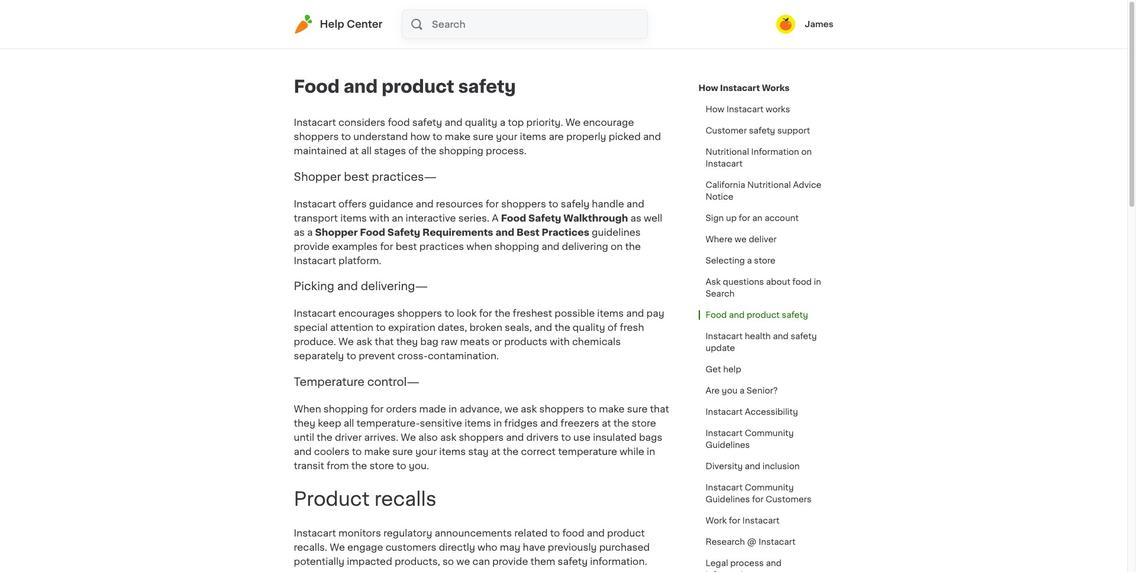 Task type: describe. For each thing, give the bounding box(es) containing it.
picking
[[294, 281, 334, 292]]

to up freezers
[[587, 404, 597, 414]]

practices
[[419, 242, 464, 251]]

to down considers
[[341, 132, 351, 141]]

or
[[492, 337, 502, 347]]

safety up information
[[749, 127, 775, 135]]

delivering—
[[361, 281, 428, 292]]

research
[[706, 538, 745, 547]]

food inside "link"
[[706, 311, 727, 320]]

Search search field
[[431, 10, 647, 38]]

california nutritional advice notice link
[[699, 175, 833, 208]]

food right 'a'
[[501, 213, 526, 223]]

legal process and information requests link
[[699, 553, 833, 573]]

items inside instacart offers guidance and resources for shoppers to safely handle and transport items with an interactive series. a
[[340, 213, 367, 223]]

to down driver
[[352, 447, 362, 457]]

shopping inside instacart considers food safety and quality a top priority. we encourage shoppers to understand how to make sure your items are properly picked and maintained at all stages of the shopping process.
[[439, 146, 483, 156]]

the down possible
[[555, 323, 570, 333]]

questions
[[723, 278, 764, 286]]

how for how instacart works
[[699, 84, 718, 92]]

encourages
[[339, 309, 395, 318]]

products
[[504, 337, 547, 347]]

for right work
[[729, 517, 740, 525]]

encourage
[[583, 118, 634, 127]]

ask inside instacart encourages shoppers to look for the freshest possible items and pay special attention to expiration dates, broken seals, and the quality of fresh produce. we ask that they bag raw meats or products with chemicals separately to prevent cross-contamination.
[[356, 337, 372, 347]]

nutritional information on instacart link
[[699, 141, 833, 175]]

0 vertical spatial food and product safety
[[294, 78, 516, 95]]

shopper food safety requirements and best practices
[[315, 228, 589, 237]]

deliver
[[749, 236, 777, 244]]

to right the how
[[433, 132, 442, 141]]

we inside instacart encourages shoppers to look for the freshest possible items and pay special attention to expiration dates, broken seals, and the quality of fresh produce. we ask that they bag raw meats or products with chemicals separately to prevent cross-contamination.
[[339, 337, 354, 347]]

a right you
[[740, 387, 745, 395]]

instacart inside guidelines provide examples for best practices when shopping and delivering on the instacart platform.
[[294, 256, 336, 265]]

delivering
[[562, 242, 608, 251]]

information.
[[590, 558, 647, 567]]

food and product safety link
[[699, 305, 815, 326]]

selecting a store link
[[699, 250, 783, 272]]

safety inside "link"
[[782, 311, 808, 320]]

they inside instacart encourages shoppers to look for the freshest possible items and pay special attention to expiration dates, broken seals, and the quality of fresh produce. we ask that they bag raw meats or products with chemicals separately to prevent cross-contamination.
[[396, 337, 418, 347]]

coolers
[[314, 447, 350, 457]]

produce.
[[294, 337, 336, 347]]

process.
[[486, 146, 527, 156]]

california
[[706, 181, 745, 189]]

research @ instacart link
[[699, 532, 803, 553]]

0 vertical spatial we
[[735, 236, 747, 244]]

all inside when shopping for orders made in advance, we ask shoppers to make sure that they keep all temperature-sensitive items in fridges and freezers at the store until the driver arrives. we also ask shoppers and drivers to use insulated bags and coolers to make sure your items stay at the correct temperature while in transit from the store to you.
[[344, 419, 354, 428]]

how instacart works
[[706, 105, 790, 114]]

the up insulated at bottom
[[614, 419, 629, 428]]

look
[[457, 309, 477, 318]]

shopper for shopper best practices—
[[294, 171, 341, 183]]

to down encourages
[[376, 323, 386, 333]]

products,
[[395, 558, 440, 567]]

ask questions about food in search link
[[699, 272, 833, 305]]

contamination.
[[428, 352, 499, 361]]

1 vertical spatial safety
[[387, 228, 420, 237]]

your inside instacart considers food safety and quality a top priority. we encourage shoppers to understand how to make sure your items are properly picked and maintained at all stages of the shopping process.
[[496, 132, 517, 141]]

when shopping for orders made in advance, we ask shoppers to make sure that they keep all temperature-sensitive items in fridges and freezers at the store until the driver arrives. we also ask shoppers and drivers to use insulated bags and coolers to make sure your items stay at the correct temperature while in transit from the store to you.
[[294, 404, 669, 471]]

safety inside instacart monitors regulatory announcements related to food and product recalls. we engage customers directly who may have previously purchased potentially impacted products, so we can provide them safety information.
[[558, 558, 588, 567]]

at inside instacart considers food safety and quality a top priority. we encourage shoppers to understand how to make sure your items are properly picked and maintained at all stages of the shopping process.
[[349, 146, 359, 156]]

for right up
[[739, 214, 750, 222]]

quality inside instacart encourages shoppers to look for the freshest possible items and pay special attention to expiration dates, broken seals, and the quality of fresh produce. we ask that they bag raw meats or products with chemicals separately to prevent cross-contamination.
[[573, 323, 605, 333]]

arrives.
[[364, 433, 398, 442]]

picked
[[609, 132, 641, 141]]

shopper best practices—
[[294, 171, 437, 183]]

instacart considers food safety and quality a top priority. we encourage shoppers to understand how to make sure your items are properly picked and maintained at all stages of the shopping process.
[[294, 118, 661, 156]]

food up examples
[[360, 228, 385, 237]]

attention
[[330, 323, 373, 333]]

0 horizontal spatial best
[[344, 171, 369, 183]]

safety inside instacart considers food safety and quality a top priority. we encourage shoppers to understand how to make sure your items are properly picked and maintained at all stages of the shopping process.
[[412, 118, 442, 127]]

expiration
[[388, 323, 435, 333]]

items down advance,
[[465, 419, 491, 428]]

the inside instacart considers food safety and quality a top priority. we encourage shoppers to understand how to make sure your items are properly picked and maintained at all stages of the shopping process.
[[421, 146, 436, 156]]

previously
[[548, 543, 597, 553]]

james link
[[776, 15, 833, 34]]

in down the bags
[[647, 447, 655, 457]]

customer safety support link
[[699, 120, 817, 141]]

food inside instacart monitors regulatory announcements related to food and product recalls. we engage customers directly who may have previously purchased potentially impacted products, so we can provide them safety information.
[[562, 529, 584, 539]]

picking and delivering—
[[294, 281, 428, 292]]

1 horizontal spatial at
[[491, 447, 500, 457]]

chemicals
[[572, 337, 621, 347]]

stages
[[374, 146, 406, 156]]

ask questions about food in search
[[706, 278, 821, 298]]

instacart inside how instacart works link
[[720, 84, 760, 92]]

help
[[723, 366, 741, 374]]

instacart inside instacart monitors regulatory announcements related to food and product recalls. we engage customers directly who may have previously purchased potentially impacted products, so we can provide them safety information.
[[294, 529, 336, 539]]

instacart inside the work for instacart link
[[743, 517, 780, 525]]

raw
[[441, 337, 458, 347]]

product inside instacart monitors regulatory announcements related to food and product recalls. we engage customers directly who may have previously purchased potentially impacted products, so we can provide them safety information.
[[607, 529, 645, 539]]

we inside when shopping for orders made in advance, we ask shoppers to make sure that they keep all temperature-sensitive items in fridges and freezers at the store until the driver arrives. we also ask shoppers and drivers to use insulated bags and coolers to make sure your items stay at the correct temperature while in transit from the store to you.
[[401, 433, 416, 442]]

items left stay
[[439, 447, 466, 457]]

and inside instacart health and safety update
[[773, 333, 789, 341]]

the up seals,
[[495, 309, 510, 318]]

requirements
[[423, 228, 493, 237]]

are you a senior?
[[706, 387, 778, 395]]

sign
[[706, 214, 724, 222]]

we inside when shopping for orders made in advance, we ask shoppers to make sure that they keep all temperature-sensitive items in fridges and freezers at the store until the driver arrives. we also ask shoppers and drivers to use insulated bags and coolers to make sure your items stay at the correct temperature while in transit from the store to you.
[[505, 404, 518, 414]]

practices
[[542, 228, 589, 237]]

best
[[517, 228, 540, 237]]

sign up for an account
[[706, 214, 799, 222]]

nutritional inside california nutritional advice notice
[[747, 181, 791, 189]]

provide inside instacart monitors regulatory announcements related to food and product recalls. we engage customers directly who may have previously purchased potentially impacted products, so we can provide them safety information.
[[492, 558, 528, 567]]

inclusion
[[763, 463, 800, 471]]

made
[[419, 404, 446, 414]]

sign up for an account link
[[699, 208, 806, 229]]

for inside instacart community guidelines for customers
[[752, 496, 764, 504]]

for inside when shopping for orders made in advance, we ask shoppers to make sure that they keep all temperature-sensitive items in fridges and freezers at the store until the driver arrives. we also ask shoppers and drivers to use insulated bags and coolers to make sure your items stay at the correct temperature while in transit from the store to you.
[[371, 404, 384, 414]]

works
[[766, 105, 790, 114]]

in inside ask questions about food in search
[[814, 278, 821, 286]]

of inside instacart considers food safety and quality a top priority. we encourage shoppers to understand how to make sure your items are properly picked and maintained at all stages of the shopping process.
[[408, 146, 418, 156]]

are
[[706, 387, 720, 395]]

are
[[549, 132, 564, 141]]

1 horizontal spatial ask
[[440, 433, 456, 442]]

special
[[294, 323, 328, 333]]

notice
[[706, 193, 733, 201]]

food safety walkthrough
[[501, 213, 628, 223]]

works
[[762, 84, 790, 92]]

for inside guidelines provide examples for best practices when shopping and delivering on the instacart platform.
[[380, 242, 393, 251]]

research @ instacart
[[706, 538, 796, 547]]

and inside "legal process and information requests"
[[766, 560, 782, 568]]

2 vertical spatial sure
[[392, 447, 413, 457]]

regulatory
[[383, 529, 432, 539]]

a inside instacart considers food safety and quality a top priority. we encourage shoppers to understand how to make sure your items are properly picked and maintained at all stages of the shopping process.
[[500, 118, 505, 127]]

nutritional inside nutritional information on instacart
[[706, 148, 749, 156]]

that inside when shopping for orders made in advance, we ask shoppers to make sure that they keep all temperature-sensitive items in fridges and freezers at the store until the driver arrives. we also ask shoppers and drivers to use insulated bags and coolers to make sure your items stay at the correct temperature while in transit from the store to you.
[[650, 404, 669, 414]]

food inside instacart considers food safety and quality a top priority. we encourage shoppers to understand how to make sure your items are properly picked and maintained at all stages of the shopping process.
[[388, 118, 410, 127]]

safety up top
[[458, 78, 516, 95]]

food inside ask questions about food in search
[[793, 278, 812, 286]]

work for instacart
[[706, 517, 780, 525]]

you.
[[409, 461, 429, 471]]

search
[[706, 290, 735, 298]]

for inside instacart encourages shoppers to look for the freshest possible items and pay special attention to expiration dates, broken seals, and the quality of fresh produce. we ask that they bag raw meats or products with chemicals separately to prevent cross-contamination.
[[479, 309, 492, 318]]

of inside instacart encourages shoppers to look for the freshest possible items and pay special attention to expiration dates, broken seals, and the quality of fresh produce. we ask that they bag raw meats or products with chemicals separately to prevent cross-contamination.
[[608, 323, 617, 333]]

to up dates,
[[444, 309, 454, 318]]

guidelines provide examples for best practices when shopping and delivering on the instacart platform.
[[294, 228, 641, 265]]

food up considers
[[294, 78, 340, 95]]

diversity and inclusion
[[706, 463, 800, 471]]

diversity and inclusion link
[[699, 456, 807, 478]]

all inside instacart considers food safety and quality a top priority. we encourage shoppers to understand how to make sure your items are properly picked and maintained at all stages of the shopping process.
[[361, 146, 372, 156]]

sure inside instacart considers food safety and quality a top priority. we encourage shoppers to understand how to make sure your items are properly picked and maintained at all stages of the shopping process.
[[473, 132, 494, 141]]

shopping inside guidelines provide examples for best practices when shopping and delivering on the instacart platform.
[[495, 242, 539, 251]]

for inside instacart offers guidance and resources for shoppers to safely handle and transport items with an interactive series. a
[[486, 199, 499, 209]]

pay
[[647, 309, 664, 318]]

a inside as well as a
[[307, 228, 313, 237]]

broken
[[469, 323, 502, 333]]

items inside instacart encourages shoppers to look for the freshest possible items and pay special attention to expiration dates, broken seals, and the quality of fresh produce. we ask that they bag raw meats or products with chemicals separately to prevent cross-contamination.
[[597, 309, 624, 318]]

and inside guidelines provide examples for best practices when shopping and delivering on the instacart platform.
[[542, 242, 559, 251]]

purchased
[[599, 543, 650, 553]]

instacart encourages shoppers to look for the freshest possible items and pay special attention to expiration dates, broken seals, and the quality of fresh produce. we ask that they bag raw meats or products with chemicals separately to prevent cross-contamination.
[[294, 309, 664, 361]]

items inside instacart considers food safety and quality a top priority. we encourage shoppers to understand how to make sure your items are properly picked and maintained at all stages of the shopping process.
[[520, 132, 546, 141]]

selecting a store
[[706, 257, 776, 265]]

we inside instacart considers food safety and quality a top priority. we encourage shoppers to understand how to make sure your items are properly picked and maintained at all stages of the shopping process.
[[566, 118, 581, 127]]

update
[[706, 344, 735, 353]]

instacart monitors regulatory announcements related to food and product recalls. we engage customers directly who may have previously purchased potentially impacted products, so we can provide them safety information.
[[294, 529, 650, 567]]

food and product safety inside "link"
[[706, 311, 808, 320]]

instacart image
[[294, 15, 313, 34]]



Task type: vqa. For each thing, say whether or not it's contained in the screenshot.
the middle ask
yes



Task type: locate. For each thing, give the bounding box(es) containing it.
that inside instacart encourages shoppers to look for the freshest possible items and pay special attention to expiration dates, broken seals, and the quality of fresh produce. we ask that they bag raw meats or products with chemicals separately to prevent cross-contamination.
[[375, 337, 394, 347]]

store down arrives.
[[370, 461, 394, 471]]

shoppers up the best
[[501, 199, 546, 209]]

0 vertical spatial with
[[369, 213, 389, 223]]

make right the how
[[445, 132, 471, 141]]

1 horizontal spatial make
[[445, 132, 471, 141]]

requests
[[755, 572, 792, 573]]

2 community from the top
[[745, 484, 794, 492]]

help
[[320, 20, 344, 29]]

legal process and information requests
[[706, 560, 792, 573]]

community down accessibility
[[745, 430, 794, 438]]

shopping left process.
[[439, 146, 483, 156]]

instacart inside instacart community guidelines
[[706, 430, 743, 438]]

guidance
[[369, 199, 413, 209]]

instacart up recalls.
[[294, 529, 336, 539]]

a down transport
[[307, 228, 313, 237]]

user avatar image
[[776, 15, 795, 34]]

1 vertical spatial with
[[550, 337, 570, 347]]

announcements
[[435, 529, 512, 539]]

temperature
[[558, 447, 617, 457]]

provide down transport
[[294, 242, 330, 251]]

0 horizontal spatial your
[[415, 447, 437, 457]]

properly
[[566, 132, 606, 141]]

1 horizontal spatial with
[[550, 337, 570, 347]]

guidelines for instacart community guidelines
[[706, 441, 750, 450]]

make up insulated at bottom
[[599, 404, 625, 414]]

make down arrives.
[[364, 447, 390, 457]]

instacart inside nutritional information on instacart
[[706, 160, 743, 168]]

your inside when shopping for orders made in advance, we ask shoppers to make sure that they keep all temperature-sensitive items in fridges and freezers at the store until the driver arrives. we also ask shoppers and drivers to use insulated bags and coolers to make sure your items stay at the correct temperature while in transit from the store to you.
[[415, 447, 437, 457]]

community inside instacart community guidelines for customers
[[745, 484, 794, 492]]

to
[[341, 132, 351, 141], [433, 132, 442, 141], [549, 199, 558, 209], [444, 309, 454, 318], [376, 323, 386, 333], [346, 352, 356, 361], [587, 404, 597, 414], [561, 433, 571, 442], [352, 447, 362, 457], [396, 461, 406, 471], [550, 529, 560, 539]]

about
[[766, 278, 790, 286]]

in right "about" on the right of page
[[814, 278, 821, 286]]

instacart down how instacart works
[[727, 105, 764, 114]]

0 horizontal spatial with
[[369, 213, 389, 223]]

0 vertical spatial product
[[382, 78, 454, 95]]

handle
[[592, 199, 624, 209]]

1 horizontal spatial food and product safety
[[706, 311, 808, 320]]

for up platform.
[[380, 242, 393, 251]]

instacart community guidelines
[[706, 430, 794, 450]]

a
[[492, 213, 499, 223]]

with inside instacart offers guidance and resources for shoppers to safely handle and transport items with an interactive series. a
[[369, 213, 389, 223]]

ask down attention
[[356, 337, 372, 347]]

resources
[[436, 199, 483, 209]]

we inside instacart monitors regulatory announcements related to food and product recalls. we engage customers directly who may have previously purchased potentially impacted products, so we can provide them safety information.
[[330, 543, 345, 553]]

2 horizontal spatial shopping
[[495, 242, 539, 251]]

0 vertical spatial they
[[396, 337, 418, 347]]

senior?
[[747, 387, 778, 395]]

2 guidelines from the top
[[706, 496, 750, 504]]

0 vertical spatial as
[[630, 213, 641, 223]]

2 vertical spatial at
[[491, 447, 500, 457]]

platform.
[[339, 256, 381, 265]]

as left well
[[630, 213, 641, 223]]

1 vertical spatial on
[[611, 242, 623, 251]]

0 vertical spatial provide
[[294, 242, 330, 251]]

where
[[706, 236, 733, 244]]

1 horizontal spatial an
[[752, 214, 763, 222]]

separately
[[294, 352, 344, 361]]

1 vertical spatial of
[[608, 323, 617, 333]]

make inside instacart considers food safety and quality a top priority. we encourage shoppers to understand how to make sure your items are properly picked and maintained at all stages of the shopping process.
[[445, 132, 471, 141]]

2 horizontal spatial product
[[747, 311, 780, 320]]

possible
[[555, 309, 595, 318]]

we up selecting a store
[[735, 236, 747, 244]]

nutritional information on instacart
[[706, 148, 812, 168]]

product inside "link"
[[747, 311, 780, 320]]

0 horizontal spatial ask
[[356, 337, 372, 347]]

1 horizontal spatial safety
[[528, 213, 561, 223]]

health
[[745, 333, 771, 341]]

for up 'a'
[[486, 199, 499, 209]]

for up the temperature-
[[371, 404, 384, 414]]

potentially
[[294, 558, 344, 567]]

shopper down maintained
[[294, 171, 341, 183]]

with down guidance
[[369, 213, 389, 223]]

1 vertical spatial all
[[344, 419, 354, 428]]

2 vertical spatial make
[[364, 447, 390, 457]]

0 vertical spatial food
[[388, 118, 410, 127]]

guidelines inside instacart community guidelines
[[706, 441, 750, 450]]

we inside instacart monitors regulatory announcements related to food and product recalls. we engage customers directly who may have previously purchased potentially impacted products, so we can provide them safety information.
[[456, 558, 470, 567]]

0 vertical spatial all
[[361, 146, 372, 156]]

nutritional down customer on the right of page
[[706, 148, 749, 156]]

examples
[[332, 242, 378, 251]]

quality
[[465, 118, 497, 127], [573, 323, 605, 333]]

community for instacart community guidelines for customers
[[745, 484, 794, 492]]

provide inside guidelines provide examples for best practices when shopping and delivering on the instacart platform.
[[294, 242, 330, 251]]

0 horizontal spatial that
[[375, 337, 394, 347]]

recalls.
[[294, 543, 327, 553]]

2 vertical spatial ask
[[440, 433, 456, 442]]

instacart accessibility link
[[699, 402, 805, 423]]

shoppers inside instacart encourages shoppers to look for the freshest possible items and pay special attention to expiration dates, broken seals, and the quality of fresh produce. we ask that they bag raw meats or products with chemicals separately to prevent cross-contamination.
[[397, 309, 442, 318]]

on inside guidelines provide examples for best practices when shopping and delivering on the instacart platform.
[[611, 242, 623, 251]]

insulated
[[593, 433, 637, 442]]

at
[[349, 146, 359, 156], [602, 419, 611, 428], [491, 447, 500, 457]]

0 horizontal spatial on
[[611, 242, 623, 251]]

2 horizontal spatial make
[[599, 404, 625, 414]]

they
[[396, 337, 418, 347], [294, 419, 315, 428]]

2 vertical spatial food
[[562, 529, 584, 539]]

instacart up maintained
[[294, 118, 336, 127]]

instacart inside instacart offers guidance and resources for shoppers to safely handle and transport items with an interactive series. a
[[294, 199, 336, 209]]

2 horizontal spatial ask
[[521, 404, 537, 414]]

to left prevent
[[346, 352, 356, 361]]

temperature-
[[357, 419, 420, 428]]

best inside guidelines provide examples for best practices when shopping and delivering on the instacart platform.
[[396, 242, 417, 251]]

0 vertical spatial safety
[[528, 213, 561, 223]]

how instacart works link
[[699, 78, 790, 99]]

1 vertical spatial best
[[396, 242, 417, 251]]

0 horizontal spatial of
[[408, 146, 418, 156]]

1 horizontal spatial best
[[396, 242, 417, 251]]

1 vertical spatial as
[[294, 228, 305, 237]]

1 horizontal spatial store
[[632, 419, 656, 428]]

1 horizontal spatial that
[[650, 404, 669, 414]]

to inside instacart monitors regulatory announcements related to food and product recalls. we engage customers directly who may have previously purchased potentially impacted products, so we can provide them safety information.
[[550, 529, 560, 539]]

practices—
[[372, 171, 437, 183]]

0 vertical spatial make
[[445, 132, 471, 141]]

safety
[[528, 213, 561, 223], [387, 228, 420, 237]]

we left also
[[401, 433, 416, 442]]

0 vertical spatial ask
[[356, 337, 372, 347]]

instacart inside instacart encourages shoppers to look for the freshest possible items and pay special attention to expiration dates, broken seals, and the quality of fresh produce. we ask that they bag raw meats or products with chemicals separately to prevent cross-contamination.
[[294, 309, 336, 318]]

safety down "about" on the right of page
[[782, 311, 808, 320]]

an inside instacart offers guidance and resources for shoppers to safely handle and transport items with an interactive series. a
[[392, 213, 403, 223]]

at right stay
[[491, 447, 500, 457]]

use
[[573, 433, 591, 442]]

an up deliver
[[752, 214, 763, 222]]

they inside when shopping for orders made in advance, we ask shoppers to make sure that they keep all temperature-sensitive items in fridges and freezers at the store until the driver arrives. we also ask shoppers and drivers to use insulated bags and coolers to make sure your items stay at the correct temperature while in transit from the store to you.
[[294, 419, 315, 428]]

0 horizontal spatial at
[[349, 146, 359, 156]]

how instacart works link
[[699, 99, 797, 120]]

who
[[478, 543, 497, 553]]

1 horizontal spatial we
[[505, 404, 518, 414]]

0 horizontal spatial make
[[364, 447, 390, 457]]

can
[[473, 558, 490, 567]]

all up driver
[[344, 419, 354, 428]]

1 horizontal spatial of
[[608, 323, 617, 333]]

product up the how
[[382, 78, 454, 95]]

food and product safety up health
[[706, 311, 808, 320]]

2 horizontal spatial food
[[793, 278, 812, 286]]

with inside instacart encourages shoppers to look for the freshest possible items and pay special attention to expiration dates, broken seals, and the quality of fresh produce. we ask that they bag raw meats or products with chemicals separately to prevent cross-contamination.
[[550, 337, 570, 347]]

shopping down the best
[[495, 242, 539, 251]]

instacart inside instacart accessibility link
[[706, 408, 743, 417]]

1 horizontal spatial sure
[[473, 132, 494, 141]]

the down guidelines at the top of page
[[625, 242, 641, 251]]

1 vertical spatial that
[[650, 404, 669, 414]]

items down priority.
[[520, 132, 546, 141]]

safety
[[458, 78, 516, 95], [412, 118, 442, 127], [749, 127, 775, 135], [782, 311, 808, 320], [791, 333, 817, 341], [558, 558, 588, 567]]

at up insulated at bottom
[[602, 419, 611, 428]]

1 horizontal spatial shopping
[[439, 146, 483, 156]]

0 horizontal spatial food
[[388, 118, 410, 127]]

0 horizontal spatial quality
[[465, 118, 497, 127]]

1 vertical spatial community
[[745, 484, 794, 492]]

1 vertical spatial nutritional
[[747, 181, 791, 189]]

0 horizontal spatial all
[[344, 419, 354, 428]]

0 vertical spatial of
[[408, 146, 418, 156]]

on down support
[[801, 148, 812, 156]]

the left correct
[[503, 447, 519, 457]]

instacart inside instacart community guidelines for customers
[[706, 484, 743, 492]]

0 horizontal spatial as
[[294, 228, 305, 237]]

sure up the bags
[[627, 404, 648, 414]]

2 vertical spatial shopping
[[324, 404, 368, 414]]

0 horizontal spatial they
[[294, 419, 315, 428]]

community up customers
[[745, 484, 794, 492]]

1 vertical spatial quality
[[573, 323, 605, 333]]

offers
[[339, 199, 367, 209]]

we right so
[[456, 558, 470, 567]]

we up 'properly'
[[566, 118, 581, 127]]

instacart inside instacart considers food safety and quality a top priority. we encourage shoppers to understand how to make sure your items are properly picked and maintained at all stages of the shopping process.
[[294, 118, 336, 127]]

1 vertical spatial at
[[602, 419, 611, 428]]

account
[[765, 214, 799, 222]]

instacart inside instacart health and safety update
[[706, 333, 743, 341]]

for
[[486, 199, 499, 209], [739, 214, 750, 222], [380, 242, 393, 251], [479, 309, 492, 318], [371, 404, 384, 414], [752, 496, 764, 504], [729, 517, 740, 525]]

of down the how
[[408, 146, 418, 156]]

provide down may
[[492, 558, 528, 567]]

0 vertical spatial best
[[344, 171, 369, 183]]

2 horizontal spatial sure
[[627, 404, 648, 414]]

james
[[805, 20, 833, 28]]

shoppers up maintained
[[294, 132, 339, 141]]

sensitive
[[420, 419, 462, 428]]

0 vertical spatial quality
[[465, 118, 497, 127]]

sure up process.
[[473, 132, 494, 141]]

shoppers up freezers
[[539, 404, 584, 414]]

to up the food safety walkthrough
[[549, 199, 558, 209]]

food up understand
[[388, 118, 410, 127]]

community for instacart community guidelines
[[745, 430, 794, 438]]

them
[[531, 558, 555, 567]]

1 community from the top
[[745, 430, 794, 438]]

how instacart works
[[699, 84, 790, 92]]

1 horizontal spatial food
[[562, 529, 584, 539]]

1 vertical spatial sure
[[627, 404, 648, 414]]

1 horizontal spatial provide
[[492, 558, 528, 567]]

the down keep
[[317, 433, 332, 442]]

guidelines inside instacart community guidelines for customers
[[706, 496, 750, 504]]

how up customer on the right of page
[[706, 105, 725, 114]]

instacart health and safety update
[[706, 333, 817, 353]]

a up questions
[[747, 257, 752, 265]]

work for instacart link
[[699, 511, 787, 532]]

the right from in the left of the page
[[351, 461, 367, 471]]

that up the bags
[[650, 404, 669, 414]]

2 vertical spatial we
[[456, 558, 470, 567]]

product
[[294, 491, 370, 509]]

help center
[[320, 20, 383, 29]]

instacart community guidelines for customers link
[[699, 478, 833, 511]]

and inside diversity and inclusion link
[[745, 463, 761, 471]]

items down offers
[[340, 213, 367, 223]]

0 horizontal spatial product
[[382, 78, 454, 95]]

1 vertical spatial store
[[632, 419, 656, 428]]

fresh
[[620, 323, 644, 333]]

stay
[[468, 447, 489, 457]]

are you a senior? link
[[699, 380, 785, 402]]

series.
[[458, 213, 489, 223]]

1 horizontal spatial quality
[[573, 323, 605, 333]]

orders
[[386, 404, 417, 414]]

0 vertical spatial that
[[375, 337, 394, 347]]

we up potentially
[[330, 543, 345, 553]]

0 vertical spatial community
[[745, 430, 794, 438]]

instacart up how instacart works link
[[720, 84, 760, 92]]

shoppers inside instacart considers food safety and quality a top priority. we encourage shoppers to understand how to make sure your items are properly picked and maintained at all stages of the shopping process.
[[294, 132, 339, 141]]

to left the use
[[561, 433, 571, 442]]

store
[[754, 257, 776, 265], [632, 419, 656, 428], [370, 461, 394, 471]]

in down advance,
[[494, 419, 502, 428]]

community inside instacart community guidelines
[[745, 430, 794, 438]]

0 vertical spatial sure
[[473, 132, 494, 141]]

considers
[[339, 118, 385, 127]]

product up purchased
[[607, 529, 645, 539]]

1 vertical spatial make
[[599, 404, 625, 414]]

and inside food and product safety "link"
[[729, 311, 745, 320]]

nutritional down "nutritional information on instacart" link
[[747, 181, 791, 189]]

control—
[[367, 377, 420, 388]]

0 vertical spatial nutritional
[[706, 148, 749, 156]]

up
[[726, 214, 737, 222]]

quality left top
[[465, 118, 497, 127]]

we
[[566, 118, 581, 127], [339, 337, 354, 347], [401, 433, 416, 442], [330, 543, 345, 553]]

shopper for shopper food safety requirements and best practices
[[315, 228, 358, 237]]

information
[[706, 572, 753, 573]]

temperature
[[294, 377, 365, 388]]

1 vertical spatial food
[[793, 278, 812, 286]]

with down possible
[[550, 337, 570, 347]]

0 vertical spatial at
[[349, 146, 359, 156]]

ask down sensitive
[[440, 433, 456, 442]]

advance,
[[459, 404, 502, 414]]

food right "about" on the right of page
[[793, 278, 812, 286]]

safety up the best
[[528, 213, 561, 223]]

best left practices on the top
[[396, 242, 417, 251]]

@
[[747, 538, 757, 547]]

for up broken
[[479, 309, 492, 318]]

shoppers inside instacart offers guidance and resources for shoppers to safely handle and transport items with an interactive series. a
[[501, 199, 546, 209]]

correct
[[521, 447, 556, 457]]

customers
[[766, 496, 812, 504]]

when
[[467, 242, 492, 251]]

0 vertical spatial your
[[496, 132, 517, 141]]

to inside instacart offers guidance and resources for shoppers to safely handle and transport items with an interactive series. a
[[549, 199, 558, 209]]

instacart inside how instacart works link
[[727, 105, 764, 114]]

best
[[344, 171, 369, 183], [396, 242, 417, 251]]

from
[[327, 461, 349, 471]]

your down also
[[415, 447, 437, 457]]

seals,
[[505, 323, 532, 333]]

store up the bags
[[632, 419, 656, 428]]

2 vertical spatial store
[[370, 461, 394, 471]]

product up health
[[747, 311, 780, 320]]

1 horizontal spatial product
[[607, 529, 645, 539]]

the inside guidelines provide examples for best practices when shopping and delivering on the instacart platform.
[[625, 242, 641, 251]]

on inside nutritional information on instacart
[[801, 148, 812, 156]]

1 vertical spatial ask
[[521, 404, 537, 414]]

1 vertical spatial provide
[[492, 558, 528, 567]]

shoppers up stay
[[459, 433, 504, 442]]

get help link
[[699, 359, 748, 380]]

interactive
[[406, 213, 456, 223]]

1 vertical spatial we
[[505, 404, 518, 414]]

instacart health and safety update link
[[699, 326, 833, 359]]

1 horizontal spatial your
[[496, 132, 517, 141]]

meats
[[460, 337, 490, 347]]

how for how instacart works
[[706, 105, 725, 114]]

on down guidelines at the top of page
[[611, 242, 623, 251]]

we down attention
[[339, 337, 354, 347]]

support
[[777, 127, 810, 135]]

1 vertical spatial your
[[415, 447, 437, 457]]

1 vertical spatial how
[[706, 105, 725, 114]]

1 horizontal spatial on
[[801, 148, 812, 156]]

0 horizontal spatial food and product safety
[[294, 78, 516, 95]]

1 vertical spatial guidelines
[[706, 496, 750, 504]]

2 horizontal spatial at
[[602, 419, 611, 428]]

instacart up special in the left of the page
[[294, 309, 336, 318]]

0 vertical spatial shopper
[[294, 171, 341, 183]]

quality inside instacart considers food safety and quality a top priority. we encourage shoppers to understand how to make sure your items are properly picked and maintained at all stages of the shopping process.
[[465, 118, 497, 127]]

walkthrough
[[564, 213, 628, 223]]

guidelines for instacart community guidelines for customers
[[706, 496, 750, 504]]

0 vertical spatial shopping
[[439, 146, 483, 156]]

instacart up update
[[706, 333, 743, 341]]

1 vertical spatial food and product safety
[[706, 311, 808, 320]]

in up sensitive
[[449, 404, 457, 414]]

that up prevent
[[375, 337, 394, 347]]

instacart up diversity
[[706, 430, 743, 438]]

related
[[514, 529, 548, 539]]

instacart up the @
[[743, 517, 780, 525]]

0 vertical spatial store
[[754, 257, 776, 265]]

to left 'you.'
[[396, 461, 406, 471]]

1 horizontal spatial as
[[630, 213, 641, 223]]

0 horizontal spatial sure
[[392, 447, 413, 457]]

of left fresh in the bottom of the page
[[608, 323, 617, 333]]

instacart inside research @ instacart link
[[759, 538, 796, 547]]

sure up 'you.'
[[392, 447, 413, 457]]

shoppers
[[294, 132, 339, 141], [501, 199, 546, 209], [397, 309, 442, 318], [539, 404, 584, 414], [459, 433, 504, 442]]

on
[[801, 148, 812, 156], [611, 242, 623, 251]]

safety up the how
[[412, 118, 442, 127]]

instacart up transport
[[294, 199, 336, 209]]

shopping inside when shopping for orders made in advance, we ask shoppers to make sure that they keep all temperature-sensitive items in fridges and freezers at the store until the driver arrives. we also ask shoppers and drivers to use insulated bags and coolers to make sure your items stay at the correct temperature while in transit from the store to you.
[[324, 404, 368, 414]]

shopper
[[294, 171, 341, 183], [315, 228, 358, 237]]

transport
[[294, 213, 338, 223]]

and inside instacart monitors regulatory announcements related to food and product recalls. we engage customers directly who may have previously purchased potentially impacted products, so we can provide them safety information.
[[587, 529, 605, 539]]

safety inside instacart health and safety update
[[791, 333, 817, 341]]

directly
[[439, 543, 475, 553]]

1 guidelines from the top
[[706, 441, 750, 450]]

0 horizontal spatial we
[[456, 558, 470, 567]]

safety down interactive
[[387, 228, 420, 237]]

instacart up picking
[[294, 256, 336, 265]]



